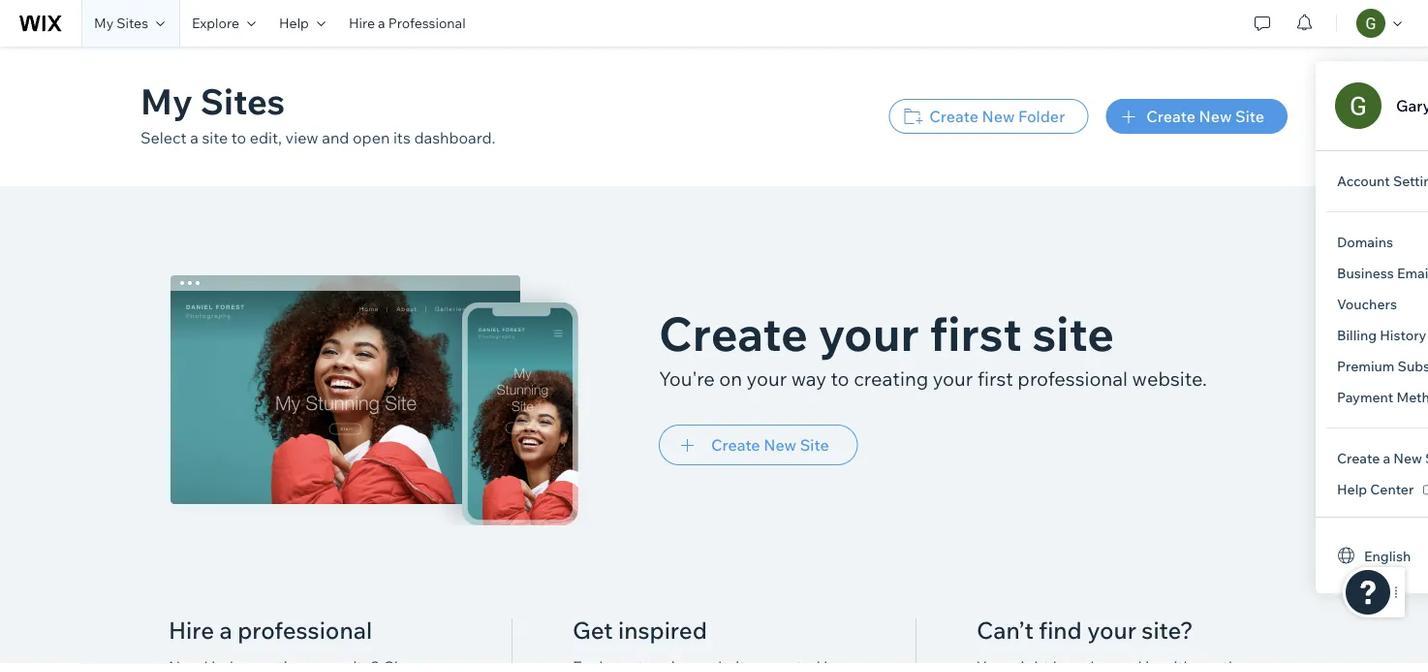Task type: locate. For each thing, give the bounding box(es) containing it.
0 horizontal spatial to
[[232, 128, 246, 147]]

0 vertical spatial to
[[232, 128, 246, 147]]

1 horizontal spatial sites
[[201, 79, 285, 123]]

0 horizontal spatial professional
[[238, 616, 372, 645]]

1 horizontal spatial create new site
[[1147, 107, 1265, 126]]

create new folder button
[[889, 99, 1089, 134]]

domains link
[[1322, 227, 1410, 258]]

your right the on
[[747, 366, 787, 390]]

1 vertical spatial create new site
[[712, 435, 830, 455]]

1 vertical spatial create new site button
[[659, 425, 859, 465]]

site for the leftmost "create new site" button
[[800, 435, 830, 455]]

create for the leftmost "create new site" button
[[712, 435, 761, 455]]

help inside button
[[279, 15, 309, 32]]

0 vertical spatial professional
[[1018, 366, 1128, 390]]

your right find
[[1088, 616, 1137, 645]]

0 horizontal spatial my
[[94, 15, 114, 32]]

0 horizontal spatial site
[[800, 435, 830, 455]]

to left edit,
[[232, 128, 246, 147]]

1 horizontal spatial professional
[[1018, 366, 1128, 390]]

my sites select a site to edit, view and open its dashboard.
[[141, 79, 496, 147]]

business emai
[[1338, 265, 1429, 282]]

edit,
[[250, 128, 282, 147]]

your
[[819, 304, 920, 363], [747, 366, 787, 390], [933, 366, 974, 390], [1088, 616, 1137, 645]]

0 vertical spatial hire
[[349, 15, 375, 32]]

0 vertical spatial help
[[279, 15, 309, 32]]

premium
[[1338, 358, 1395, 375]]

0 horizontal spatial hire
[[169, 616, 214, 645]]

sites
[[117, 15, 148, 32], [201, 79, 285, 123]]

0 horizontal spatial site
[[202, 128, 228, 147]]

0 vertical spatial create new site
[[1147, 107, 1265, 126]]

dashboard.
[[414, 128, 496, 147]]

help down create a new s link
[[1338, 481, 1368, 498]]

professional inside create your first site you're on your way to creating your first professional website.
[[1018, 366, 1128, 390]]

gary
[[1397, 96, 1429, 115]]

1 vertical spatial help
[[1338, 481, 1368, 498]]

1 vertical spatial to
[[831, 366, 850, 390]]

professional
[[1018, 366, 1128, 390], [238, 616, 372, 645]]

sites up edit,
[[201, 79, 285, 123]]

your right creating
[[933, 366, 974, 390]]

0 vertical spatial site
[[1236, 107, 1265, 126]]

0 horizontal spatial create new site
[[712, 435, 830, 455]]

emai
[[1398, 265, 1429, 282]]

to right way at the bottom of page
[[831, 366, 850, 390]]

1 vertical spatial my
[[141, 79, 193, 123]]

1 horizontal spatial to
[[831, 366, 850, 390]]

help button
[[268, 0, 337, 47]]

inspired
[[618, 616, 708, 645]]

help right explore
[[279, 15, 309, 32]]

professional
[[389, 15, 466, 32]]

site
[[1236, 107, 1265, 126], [800, 435, 830, 455]]

website.
[[1133, 366, 1208, 390]]

0 vertical spatial sites
[[117, 15, 148, 32]]

1 horizontal spatial hire
[[349, 15, 375, 32]]

and
[[322, 128, 349, 147]]

create inside create your first site you're on your way to creating your first professional website.
[[659, 304, 808, 363]]

create
[[930, 107, 979, 126], [1147, 107, 1196, 126], [659, 304, 808, 363], [712, 435, 761, 455], [1338, 450, 1381, 467]]

0 vertical spatial site
[[202, 128, 228, 147]]

hire a professional
[[349, 15, 466, 32]]

sites for my sites select a site to edit, view and open its dashboard.
[[201, 79, 285, 123]]

vouchers link
[[1322, 289, 1413, 320]]

1 horizontal spatial create new site button
[[1106, 99, 1288, 134]]

help for help
[[279, 15, 309, 32]]

a for hire a professional
[[220, 616, 232, 645]]

1 horizontal spatial site
[[1236, 107, 1265, 126]]

1 vertical spatial first
[[978, 366, 1014, 390]]

0 vertical spatial my
[[94, 15, 114, 32]]

help
[[279, 15, 309, 32], [1338, 481, 1368, 498]]

1 vertical spatial sites
[[201, 79, 285, 123]]

hire
[[349, 15, 375, 32], [169, 616, 214, 645]]

site?
[[1142, 616, 1194, 645]]

hire for hire a professional
[[169, 616, 214, 645]]

site inside create your first site you're on your way to creating your first professional website.
[[1033, 304, 1115, 363]]

get inspired
[[573, 616, 708, 645]]

a
[[378, 15, 386, 32], [190, 128, 199, 147], [1384, 450, 1391, 467], [220, 616, 232, 645]]

center
[[1371, 481, 1415, 498]]

create your first site you're on your way to creating your first professional website.
[[659, 304, 1208, 390]]

new
[[983, 107, 1015, 126], [1200, 107, 1233, 126], [764, 435, 797, 455], [1394, 450, 1423, 467]]

premium subs
[[1338, 358, 1429, 375]]

to inside my sites select a site to edit, view and open its dashboard.
[[232, 128, 246, 147]]

0 horizontal spatial help
[[279, 15, 309, 32]]

my inside my sites select a site to edit, view and open its dashboard.
[[141, 79, 193, 123]]

sites inside my sites select a site to edit, view and open its dashboard.
[[201, 79, 285, 123]]

sites left explore
[[117, 15, 148, 32]]

1 horizontal spatial site
[[1033, 304, 1115, 363]]

1 vertical spatial site
[[800, 435, 830, 455]]

first
[[930, 304, 1023, 363], [978, 366, 1014, 390]]

create your first site image
[[171, 275, 588, 525]]

payment meth link
[[1322, 382, 1429, 413]]

site
[[202, 128, 228, 147], [1033, 304, 1115, 363]]

can't find your site?
[[977, 616, 1194, 645]]

1 horizontal spatial my
[[141, 79, 193, 123]]

my
[[94, 15, 114, 32], [141, 79, 193, 123]]

to
[[232, 128, 246, 147], [831, 366, 850, 390]]

hire for hire a professional
[[349, 15, 375, 32]]

1 vertical spatial hire
[[169, 616, 214, 645]]

create new site
[[1147, 107, 1265, 126], [712, 435, 830, 455]]

1 horizontal spatial help
[[1338, 481, 1368, 498]]

hire a professional link
[[337, 0, 478, 47]]

help for help center
[[1338, 481, 1368, 498]]

0 horizontal spatial sites
[[117, 15, 148, 32]]

can't
[[977, 616, 1034, 645]]

0 vertical spatial create new site button
[[1106, 99, 1288, 134]]

history
[[1381, 327, 1427, 344]]

create new site button
[[1106, 99, 1288, 134], [659, 425, 859, 465]]

1 vertical spatial site
[[1033, 304, 1115, 363]]



Task type: describe. For each thing, give the bounding box(es) containing it.
create a new s
[[1338, 450, 1429, 467]]

on
[[720, 366, 743, 390]]

select
[[141, 128, 187, 147]]

my sites
[[94, 15, 148, 32]]

billing history link
[[1322, 320, 1429, 351]]

a for create a new s
[[1384, 450, 1391, 467]]

my for my sites select a site to edit, view and open its dashboard.
[[141, 79, 193, 123]]

billing
[[1338, 327, 1378, 344]]

meth
[[1397, 389, 1429, 406]]

account settin link
[[1322, 166, 1429, 197]]

1 vertical spatial professional
[[238, 616, 372, 645]]

english
[[1365, 547, 1412, 564]]

my for my sites
[[94, 15, 114, 32]]

account
[[1338, 173, 1391, 190]]

create a new s link
[[1322, 443, 1429, 474]]

open
[[353, 128, 390, 147]]

you're
[[659, 366, 715, 390]]

business emai link
[[1322, 258, 1429, 289]]

business
[[1338, 265, 1395, 282]]

subs
[[1398, 358, 1429, 375]]

domains
[[1338, 234, 1394, 251]]

its
[[393, 128, 411, 147]]

site for top "create new site" button
[[1236, 107, 1265, 126]]

a inside my sites select a site to edit, view and open its dashboard.
[[190, 128, 199, 147]]

account settin
[[1338, 173, 1429, 190]]

hire a professional
[[169, 616, 372, 645]]

view
[[286, 128, 319, 147]]

new inside create a new s link
[[1394, 450, 1423, 467]]

payment meth
[[1338, 389, 1429, 406]]

a for hire a professional
[[378, 15, 386, 32]]

create for the create new folder button
[[930, 107, 979, 126]]

explore
[[192, 15, 239, 32]]

help center
[[1338, 481, 1415, 498]]

folder
[[1019, 107, 1066, 126]]

find
[[1039, 616, 1083, 645]]

0 vertical spatial first
[[930, 304, 1023, 363]]

your up creating
[[819, 304, 920, 363]]

create new folder
[[930, 107, 1066, 126]]

payment
[[1338, 389, 1394, 406]]

get
[[573, 616, 613, 645]]

creating
[[854, 366, 929, 390]]

vouchers
[[1338, 296, 1398, 313]]

help center link
[[1322, 474, 1429, 505]]

way
[[792, 366, 827, 390]]

sites for my sites
[[117, 15, 148, 32]]

premium subs link
[[1322, 351, 1429, 382]]

billing history
[[1338, 327, 1427, 344]]

site inside my sites select a site to edit, view and open its dashboard.
[[202, 128, 228, 147]]

0 horizontal spatial create new site button
[[659, 425, 859, 465]]

to inside create your first site you're on your way to creating your first professional website.
[[831, 366, 850, 390]]

new inside the create new folder button
[[983, 107, 1015, 126]]

settin
[[1394, 173, 1429, 190]]

english link
[[1322, 541, 1427, 571]]

create for top "create new site" button
[[1147, 107, 1196, 126]]

s
[[1426, 450, 1429, 467]]



Task type: vqa. For each thing, say whether or not it's contained in the screenshot.
the inspired
yes



